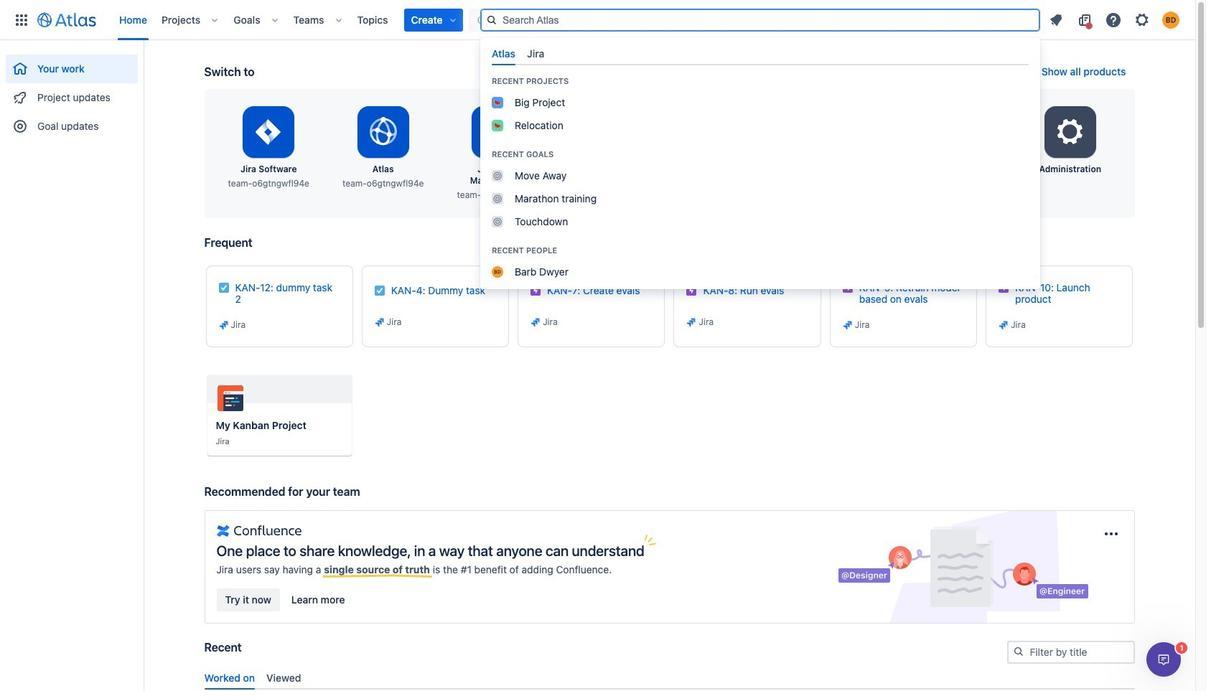Task type: locate. For each thing, give the bounding box(es) containing it.
dialog
[[1147, 643, 1181, 677]]

search image
[[1013, 646, 1024, 658]]

jira image
[[374, 317, 385, 328], [530, 317, 541, 328], [530, 317, 541, 328], [686, 317, 697, 328], [218, 319, 229, 331], [998, 319, 1009, 331]]

jira image
[[374, 317, 385, 328], [686, 317, 697, 328], [218, 319, 229, 331], [842, 319, 853, 331], [842, 319, 853, 331], [998, 319, 1009, 331]]

settings image
[[1053, 115, 1087, 149]]

tab
[[486, 41, 521, 65], [521, 41, 550, 65]]

switch to... image
[[13, 11, 30, 28]]

notifications image
[[1047, 11, 1065, 28]]

Search Atlas field
[[480, 8, 1040, 31]]

confluence image
[[216, 523, 302, 540], [216, 523, 302, 540]]

None search field
[[480, 8, 1040, 31]]

group
[[6, 40, 138, 145]]

2 tab from the left
[[521, 41, 550, 65]]

tab list
[[486, 41, 1035, 65], [199, 666, 1140, 690]]

banner
[[0, 0, 1195, 289]]

more image
[[1102, 526, 1120, 543]]

top element
[[9, 0, 897, 40]]

Filter by title field
[[1008, 643, 1133, 663]]

help image
[[1105, 11, 1122, 28]]



Task type: vqa. For each thing, say whether or not it's contained in the screenshot.
group
yes



Task type: describe. For each thing, give the bounding box(es) containing it.
cross-flow recommendation banner element
[[204, 485, 1135, 641]]

search image
[[486, 14, 498, 25]]

0 vertical spatial tab list
[[486, 41, 1035, 65]]

1 tab from the left
[[486, 41, 521, 65]]

settings image
[[1134, 11, 1151, 28]]

1 vertical spatial tab list
[[199, 666, 1140, 690]]

account image
[[1162, 11, 1180, 28]]



